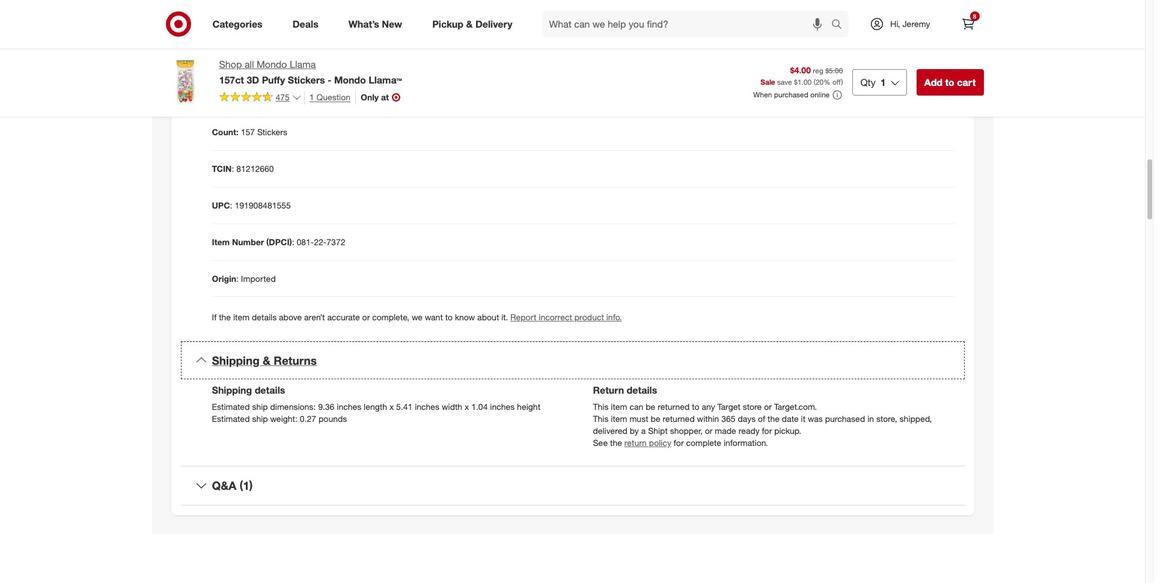 Task type: describe. For each thing, give the bounding box(es) containing it.
origin : imported
[[212, 273, 276, 283]]

What can we help you find? suggestions appear below search field
[[542, 11, 835, 37]]

2 x from the left
[[465, 402, 469, 412]]

search button
[[826, 11, 855, 40]]

categories link
[[202, 11, 278, 37]]

within
[[697, 414, 719, 424]]

1 this from the top
[[593, 402, 609, 412]]

: for 191908481555
[[230, 200, 232, 210]]

theme: food and drink, vehicles and transportation, animals
[[212, 90, 444, 100]]

about
[[477, 312, 499, 323]]

off
[[833, 78, 841, 87]]

1 x from the left
[[389, 402, 394, 412]]

question
[[317, 92, 350, 102]]

at
[[381, 92, 389, 102]]

policy
[[649, 438, 672, 448]]

1 vertical spatial returned
[[663, 414, 695, 424]]

stickers inside shop all mondo llama 157ct 3d puffy stickers - mondo llama™
[[288, 74, 325, 86]]

tcin : 81212660
[[212, 163, 274, 173]]

in
[[868, 414, 874, 424]]

1 question
[[310, 92, 350, 102]]

details for return
[[627, 384, 657, 396]]

online
[[811, 90, 830, 99]]

pounds
[[319, 414, 347, 424]]

shipt
[[648, 426, 668, 436]]

of
[[758, 414, 765, 424]]

when
[[754, 90, 772, 99]]

what's
[[349, 18, 379, 30]]

see
[[593, 438, 608, 448]]

dimensions:
[[270, 402, 316, 412]]

target
[[718, 402, 741, 412]]

0 vertical spatial item
[[233, 312, 250, 323]]

8 link
[[955, 11, 981, 37]]

cpsc choking hazard warnings:
[[212, 53, 344, 63]]

sheets
[[212, 17, 240, 27]]

store
[[743, 402, 762, 412]]

157ct
[[219, 74, 244, 86]]

accurate
[[327, 312, 360, 323]]

1.04
[[471, 402, 488, 412]]

: for 81212660
[[232, 163, 234, 173]]

7372
[[327, 237, 345, 247]]

only at
[[361, 92, 389, 102]]

puffy
[[262, 74, 285, 86]]

count:
[[212, 127, 239, 137]]

365
[[722, 414, 736, 424]]

know
[[455, 312, 475, 323]]

q&a (1)
[[212, 479, 253, 493]]

days
[[738, 414, 756, 424]]

target.com.
[[774, 402, 817, 412]]

item
[[212, 237, 230, 247]]

tcin
[[212, 163, 232, 173]]

return details this item can be returned to any target store or target.com. this item must be returned within 365 days of the date it was purchased in store, shipped, delivered by a shipt shopper, or made ready for pickup. see the return policy for complete information.
[[593, 384, 932, 448]]

hi, jeremy
[[891, 19, 930, 29]]

0 vertical spatial returned
[[658, 402, 690, 412]]

search
[[826, 19, 855, 31]]

above
[[279, 312, 302, 323]]

llama™
[[369, 74, 402, 86]]

1 vertical spatial 1
[[310, 92, 314, 102]]

1 ship from the top
[[252, 402, 268, 412]]

theme:
[[212, 90, 242, 100]]

store,
[[876, 414, 897, 424]]

& for shipping
[[263, 353, 271, 367]]

20
[[816, 78, 824, 87]]

shipping details estimated ship dimensions: 9.36 inches length x 5.41 inches width x 1.04 inches height estimated ship weight: 0.27 pounds
[[212, 384, 540, 424]]

1 vertical spatial stickers
[[257, 127, 287, 137]]

0 horizontal spatial for
[[674, 438, 684, 448]]

only
[[361, 92, 379, 102]]

-
[[328, 74, 332, 86]]

0.27
[[300, 414, 316, 424]]

count: 157 stickers
[[212, 127, 287, 137]]

22-
[[314, 237, 327, 247]]

shop
[[219, 58, 242, 70]]

date
[[782, 414, 799, 424]]

deals
[[293, 18, 318, 30]]

0 horizontal spatial the
[[219, 312, 231, 323]]

2 vertical spatial or
[[705, 426, 713, 436]]

complete
[[686, 438, 721, 448]]

shipping for shipping & returns
[[212, 353, 260, 367]]

report
[[510, 312, 537, 323]]

shipping & returns button
[[181, 341, 965, 380]]

2 horizontal spatial or
[[764, 402, 772, 412]]

food
[[244, 90, 263, 100]]

hi,
[[891, 19, 900, 29]]

number
[[232, 237, 264, 247]]

to inside add to cart button
[[945, 76, 955, 88]]

1 vertical spatial be
[[651, 414, 660, 424]]

return policy link
[[624, 438, 672, 448]]

it
[[801, 414, 806, 424]]

475 link
[[219, 91, 302, 105]]

3 inches from the left
[[490, 402, 515, 412]]

1 horizontal spatial 1
[[881, 76, 886, 88]]

475
[[276, 92, 290, 102]]

1 horizontal spatial the
[[610, 438, 622, 448]]

origin
[[212, 273, 236, 283]]

upc
[[212, 200, 230, 210]]

1.00
[[798, 78, 812, 87]]

categories
[[213, 18, 263, 30]]

pickup & delivery link
[[422, 11, 528, 37]]

cpsc
[[212, 53, 235, 63]]

sale
[[761, 78, 775, 87]]

add
[[924, 76, 943, 88]]

081-
[[297, 237, 314, 247]]

animals
[[414, 90, 444, 100]]

to inside return details this item can be returned to any target store or target.com. this item must be returned within 365 days of the date it was purchased in store, shipped, delivered by a shipt shopper, or made ready for pickup. see the return policy for complete information.
[[692, 402, 700, 412]]

roll:
[[258, 17, 276, 27]]



Task type: vqa. For each thing, say whether or not it's contained in the screenshot.
big
no



Task type: locate. For each thing, give the bounding box(es) containing it.
1 vertical spatial purchased
[[825, 414, 865, 424]]

purchased left in
[[825, 414, 865, 424]]

details left above
[[252, 312, 277, 323]]

2 horizontal spatial to
[[945, 76, 955, 88]]

1 horizontal spatial x
[[465, 402, 469, 412]]

(1)
[[240, 479, 253, 493]]

1 vertical spatial shipping
[[212, 384, 252, 396]]

1 vertical spatial item
[[611, 402, 627, 412]]

want
[[425, 312, 443, 323]]

new
[[382, 18, 402, 30]]

1 inches from the left
[[337, 402, 361, 412]]

1 vertical spatial estimated
[[212, 414, 250, 424]]

to
[[945, 76, 955, 88], [445, 312, 453, 323], [692, 402, 700, 412]]

vehicles
[[306, 90, 337, 100]]

qty 1
[[861, 76, 886, 88]]

if
[[212, 312, 217, 323]]

image of 157ct 3d puffy stickers - mondo llama™ image
[[161, 58, 210, 106]]

shipping
[[212, 353, 260, 367], [212, 384, 252, 396]]

0 vertical spatial &
[[466, 18, 473, 30]]

height
[[517, 402, 540, 412]]

mondo right - on the top left
[[334, 74, 366, 86]]

2 shipping from the top
[[212, 384, 252, 396]]

details
[[252, 312, 277, 323], [255, 384, 285, 396], [627, 384, 657, 396]]

ship left "weight:"
[[252, 414, 268, 424]]

q&a
[[212, 479, 236, 493]]

by
[[630, 426, 639, 436]]

0 vertical spatial purchased
[[774, 90, 809, 99]]

for down of
[[762, 426, 772, 436]]

item right if
[[233, 312, 250, 323]]

0 vertical spatial the
[[219, 312, 231, 323]]

$5.00
[[826, 66, 843, 75]]

inches right 1.04
[[490, 402, 515, 412]]

(
[[814, 78, 816, 87]]

0 horizontal spatial 1
[[310, 92, 314, 102]]

stickers down llama
[[288, 74, 325, 86]]

2 inches from the left
[[415, 402, 439, 412]]

inches right 5.41
[[415, 402, 439, 412]]

or right accurate
[[362, 312, 370, 323]]

:
[[232, 163, 234, 173], [230, 200, 232, 210], [292, 237, 294, 247], [236, 273, 239, 283]]

1 shipping from the top
[[212, 353, 260, 367]]

this down return
[[593, 402, 609, 412]]

2 horizontal spatial the
[[768, 414, 780, 424]]

save
[[777, 78, 792, 87]]

: left 191908481555
[[230, 200, 232, 210]]

1 vertical spatial for
[[674, 438, 684, 448]]

inches
[[337, 402, 361, 412], [415, 402, 439, 412], [490, 402, 515, 412]]

0 vertical spatial for
[[762, 426, 772, 436]]

the right if
[[219, 312, 231, 323]]

157
[[241, 127, 255, 137]]

1 estimated from the top
[[212, 402, 250, 412]]

details up can
[[627, 384, 657, 396]]

report incorrect product info. button
[[510, 312, 622, 324]]

jeremy
[[903, 19, 930, 29]]

81212660
[[236, 163, 274, 173]]

item left can
[[611, 402, 627, 412]]

shipping for shipping details estimated ship dimensions: 9.36 inches length x 5.41 inches width x 1.04 inches height estimated ship weight: 0.27 pounds
[[212, 384, 252, 396]]

1 vertical spatial &
[[263, 353, 271, 367]]

%
[[824, 78, 831, 87]]

1 vertical spatial mondo
[[334, 74, 366, 86]]

purchased inside return details this item can be returned to any target store or target.com. this item must be returned within 365 days of the date it was purchased in store, shipped, delivered by a shipt shopper, or made ready for pickup. see the return policy for complete information.
[[825, 414, 865, 424]]

1 horizontal spatial mondo
[[334, 74, 366, 86]]

& left returns
[[263, 353, 271, 367]]

what's new link
[[338, 11, 417, 37]]

imported
[[241, 273, 276, 283]]

2 horizontal spatial inches
[[490, 402, 515, 412]]

: left 081-
[[292, 237, 294, 247]]

drink,
[[282, 90, 304, 100]]

1 right the drink,
[[310, 92, 314, 102]]

estimated
[[212, 402, 250, 412], [212, 414, 250, 424]]

0 horizontal spatial &
[[263, 353, 271, 367]]

details for shipping
[[255, 384, 285, 396]]

5.41
[[396, 402, 413, 412]]

1 vertical spatial to
[[445, 312, 453, 323]]

& right pickup
[[466, 18, 473, 30]]

the down delivered
[[610, 438, 622, 448]]

shipping down if
[[212, 353, 260, 367]]

pickup
[[432, 18, 464, 30]]

1 horizontal spatial inches
[[415, 402, 439, 412]]

to left any
[[692, 402, 700, 412]]

1 and from the left
[[266, 90, 280, 100]]

q&a (1) button
[[181, 467, 965, 505]]

must
[[630, 414, 648, 424]]

shipping & returns
[[212, 353, 317, 367]]

estimated down shipping & returns
[[212, 402, 250, 412]]

info.
[[606, 312, 622, 323]]

1 horizontal spatial or
[[705, 426, 713, 436]]

1 horizontal spatial to
[[692, 402, 700, 412]]

1 horizontal spatial for
[[762, 426, 772, 436]]

or up of
[[764, 402, 772, 412]]

1 vertical spatial this
[[593, 414, 609, 424]]

pickup & delivery
[[432, 18, 513, 30]]

shipped,
[[900, 414, 932, 424]]

purchased down $
[[774, 90, 809, 99]]

transportation,
[[356, 90, 412, 100]]

0 vertical spatial mondo
[[257, 58, 287, 70]]

product
[[575, 312, 604, 323]]

ship
[[252, 402, 268, 412], [252, 414, 268, 424]]

ship left dimensions:
[[252, 402, 268, 412]]

2 and from the left
[[340, 90, 354, 100]]

0 vertical spatial be
[[646, 402, 655, 412]]

weight:
[[270, 414, 298, 424]]

0 vertical spatial or
[[362, 312, 370, 323]]

delivered
[[593, 426, 628, 436]]

0 horizontal spatial to
[[445, 312, 453, 323]]

sheets per roll:
[[212, 17, 276, 27]]

9.36
[[318, 402, 335, 412]]

or down within
[[705, 426, 713, 436]]

shipping down shipping & returns
[[212, 384, 252, 396]]

2 estimated from the top
[[212, 414, 250, 424]]

complete,
[[372, 312, 409, 323]]

details inside return details this item can be returned to any target store or target.com. this item must be returned within 365 days of the date it was purchased in store, shipped, delivered by a shipt shopper, or made ready for pickup. see the return policy for complete information.
[[627, 384, 657, 396]]

return
[[624, 438, 647, 448]]

to right add
[[945, 76, 955, 88]]

0 vertical spatial 1
[[881, 76, 886, 88]]

x
[[389, 402, 394, 412], [465, 402, 469, 412]]

& inside dropdown button
[[263, 353, 271, 367]]

for down shopper,
[[674, 438, 684, 448]]

: left 81212660
[[232, 163, 234, 173]]

1 horizontal spatial and
[[340, 90, 354, 100]]

stickers
[[288, 74, 325, 86], [257, 127, 287, 137]]

0 vertical spatial this
[[593, 402, 609, 412]]

2 this from the top
[[593, 414, 609, 424]]

shipping inside dropdown button
[[212, 353, 260, 367]]

2 vertical spatial the
[[610, 438, 622, 448]]

return
[[593, 384, 624, 396]]

1 right qty
[[881, 76, 886, 88]]

0 vertical spatial shipping
[[212, 353, 260, 367]]

information.
[[724, 438, 768, 448]]

stickers right 157
[[257, 127, 287, 137]]

length
[[364, 402, 387, 412]]

2 vertical spatial item
[[611, 414, 627, 424]]

purchased
[[774, 90, 809, 99], [825, 414, 865, 424]]

0 horizontal spatial inches
[[337, 402, 361, 412]]

1 horizontal spatial purchased
[[825, 414, 865, 424]]

x left 1.04
[[465, 402, 469, 412]]

what's new
[[349, 18, 402, 30]]

2 vertical spatial to
[[692, 402, 700, 412]]

1 vertical spatial or
[[764, 402, 772, 412]]

0 vertical spatial to
[[945, 76, 955, 88]]

0 vertical spatial estimated
[[212, 402, 250, 412]]

0 horizontal spatial x
[[389, 402, 394, 412]]

1 vertical spatial ship
[[252, 414, 268, 424]]

this up delivered
[[593, 414, 609, 424]]

item up delivered
[[611, 414, 627, 424]]

shipping inside shipping details estimated ship dimensions: 9.36 inches length x 5.41 inches width x 1.04 inches height estimated ship weight: 0.27 pounds
[[212, 384, 252, 396]]

to right want in the bottom left of the page
[[445, 312, 453, 323]]

1 vertical spatial the
[[768, 414, 780, 424]]

the
[[219, 312, 231, 323], [768, 414, 780, 424], [610, 438, 622, 448]]

1
[[881, 76, 886, 88], [310, 92, 314, 102]]

choking
[[238, 53, 271, 63]]

& for pickup
[[466, 18, 473, 30]]

1 question link
[[304, 91, 350, 104]]

be up shipt
[[651, 414, 660, 424]]

0 vertical spatial ship
[[252, 402, 268, 412]]

we
[[412, 312, 423, 323]]

be right can
[[646, 402, 655, 412]]

x left 5.41
[[389, 402, 394, 412]]

$4.00
[[790, 65, 811, 75]]

: left imported
[[236, 273, 239, 283]]

estimated left "weight:"
[[212, 414, 250, 424]]

0 horizontal spatial or
[[362, 312, 370, 323]]

made
[[715, 426, 736, 436]]

or
[[362, 312, 370, 323], [764, 402, 772, 412], [705, 426, 713, 436]]

ready
[[739, 426, 760, 436]]

0 horizontal spatial and
[[266, 90, 280, 100]]

mondo
[[257, 58, 287, 70], [334, 74, 366, 86]]

per
[[242, 17, 255, 27]]

qty
[[861, 76, 876, 88]]

0 horizontal spatial purchased
[[774, 90, 809, 99]]

: for imported
[[236, 273, 239, 283]]

upc : 191908481555
[[212, 200, 291, 210]]

inches up pounds
[[337, 402, 361, 412]]

1 horizontal spatial &
[[466, 18, 473, 30]]

mondo up "puffy"
[[257, 58, 287, 70]]

reg
[[813, 66, 823, 75]]

details inside shipping details estimated ship dimensions: 9.36 inches length x 5.41 inches width x 1.04 inches height estimated ship weight: 0.27 pounds
[[255, 384, 285, 396]]

shop all mondo llama 157ct 3d puffy stickers - mondo llama™
[[219, 58, 402, 86]]

incorrect
[[539, 312, 572, 323]]

191908481555
[[235, 200, 291, 210]]

the right of
[[768, 414, 780, 424]]

details up dimensions:
[[255, 384, 285, 396]]

0 vertical spatial stickers
[[288, 74, 325, 86]]

2 ship from the top
[[252, 414, 268, 424]]

it.
[[502, 312, 508, 323]]

0 horizontal spatial mondo
[[257, 58, 287, 70]]

when purchased online
[[754, 90, 830, 99]]



